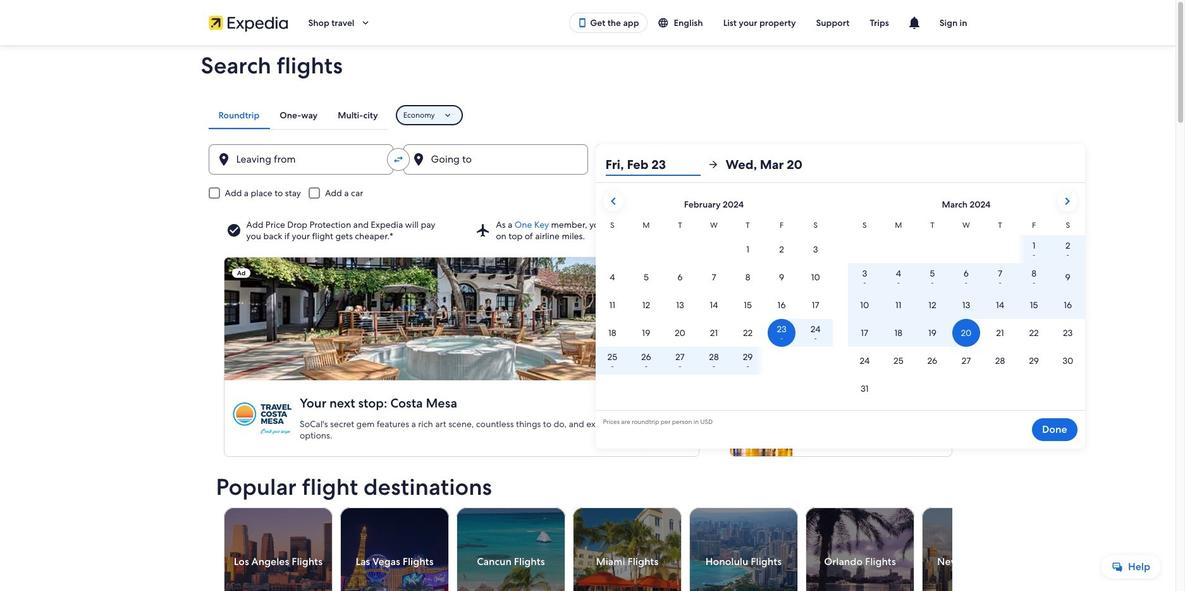 Task type: describe. For each thing, give the bounding box(es) containing it.
cancun flights image
[[457, 508, 565, 591]]

next month image
[[1060, 194, 1075, 209]]

honolulu flights image
[[689, 508, 798, 591]]

expedia logo image
[[209, 14, 288, 32]]

new york flights image
[[922, 508, 1031, 591]]

orlando flights image
[[806, 508, 915, 591]]



Task type: vqa. For each thing, say whether or not it's contained in the screenshot.
february 2024 ELEMENT
no



Task type: locate. For each thing, give the bounding box(es) containing it.
previous image
[[216, 554, 231, 570]]

previous month image
[[606, 194, 621, 209]]

tab list
[[209, 101, 388, 129]]

communication center icon image
[[907, 15, 922, 30]]

los angeles flights image
[[224, 508, 333, 591]]

miami flights image
[[573, 508, 682, 591]]

small image
[[658, 17, 674, 28]]

next image
[[945, 554, 960, 570]]

swap origin and destination values image
[[393, 154, 404, 165]]

main content
[[0, 46, 1176, 591]]

las vegas flights image
[[340, 508, 449, 591]]

download the app button image
[[578, 18, 588, 28]]

shop travel image
[[360, 17, 371, 28]]

popular flight destinations region
[[209, 475, 1031, 591]]



